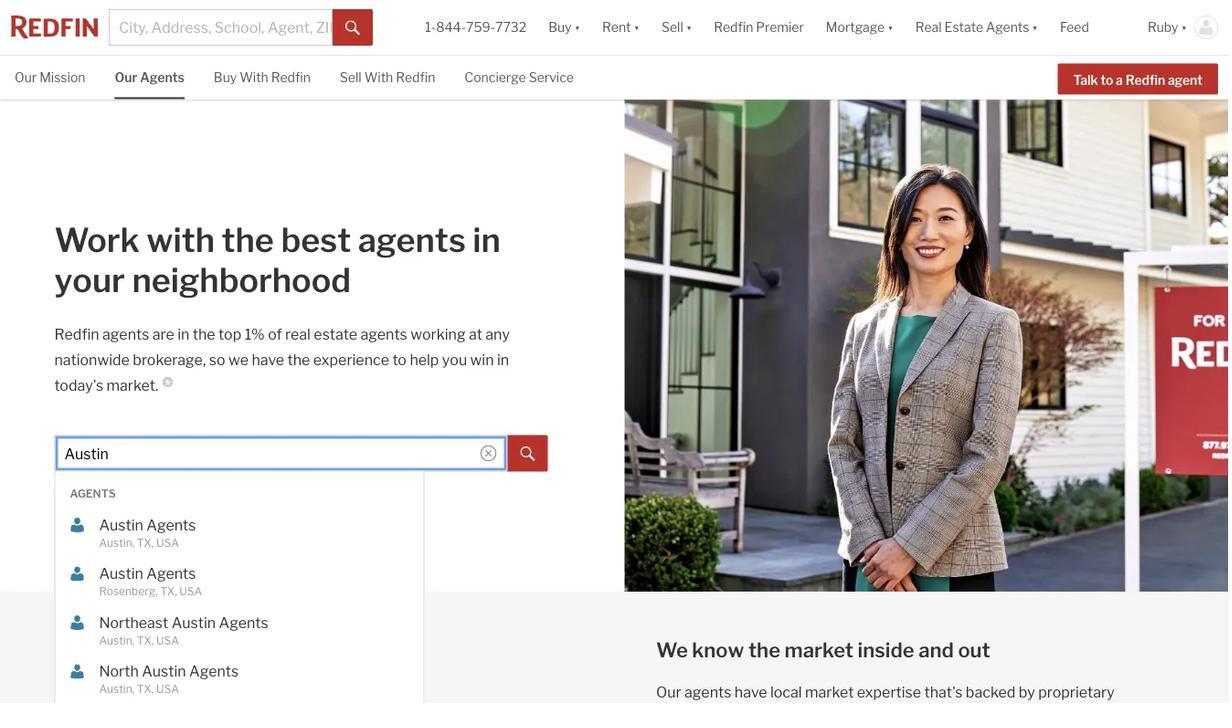 Task type: describe. For each thing, give the bounding box(es) containing it.
rent ▾
[[602, 20, 640, 35]]

the left "top"
[[193, 326, 215, 344]]

today's
[[54, 377, 103, 395]]

concierge
[[465, 70, 526, 85]]

usa inside austin agents austin, tx, usa
[[156, 536, 179, 550]]

mortgage ▾
[[826, 20, 893, 35]]

have inside redfin agents are in the top 1% of real estate agents working at any nationwide brokerage, so we have the experience to help you win in today's market.
[[252, 351, 284, 369]]

agents up austin agents austin, tx, usa
[[70, 488, 116, 501]]

search input image
[[480, 446, 497, 462]]

buy for buy with redfin
[[214, 70, 237, 85]]

usa inside northeast austin agents austin, tx, usa
[[156, 634, 179, 647]]

tx, inside north austin agents austin, tx, usa
[[137, 683, 154, 696]]

service
[[529, 70, 574, 85]]

▾ for ruby ▾
[[1181, 20, 1187, 35]]

sell for sell with redfin
[[340, 70, 362, 85]]

of
[[268, 326, 282, 344]]

talk to a redfin agent
[[1073, 72, 1203, 88]]

concierge service link
[[465, 56, 574, 97]]

real estate agents ▾ link
[[915, 0, 1038, 55]]

win
[[470, 351, 494, 369]]

▾ for sell ▾
[[686, 20, 692, 35]]

our agents
[[115, 70, 184, 85]]

the right know
[[748, 638, 780, 663]]

are
[[152, 326, 174, 344]]

usa inside 'austin agents rosenberg, tx, usa'
[[179, 585, 202, 599]]

estate
[[945, 20, 983, 35]]

ruby ▾
[[1148, 20, 1187, 35]]

0 vertical spatial market
[[785, 638, 854, 663]]

sell ▾ button
[[662, 0, 692, 55]]

rent ▾ button
[[602, 0, 640, 55]]

agents inside austin agents austin, tx, usa
[[146, 516, 196, 534]]

north austin agents austin, tx, usa
[[99, 663, 239, 696]]

help
[[410, 351, 439, 369]]

premier
[[756, 20, 804, 35]]

in inside work with the best agents in your neighborhood
[[473, 220, 501, 260]]

redfin right a
[[1126, 72, 1165, 88]]

experience
[[313, 351, 389, 369]]

by
[[1019, 684, 1035, 701]]

buy ▾ button
[[549, 0, 580, 55]]

1 vertical spatial submit search image
[[521, 447, 535, 462]]

rent
[[602, 20, 631, 35]]

ruby
[[1148, 20, 1178, 35]]

agents inside 'austin agents rosenberg, tx, usa'
[[146, 565, 196, 583]]

sell with redfin link
[[340, 56, 435, 97]]

tx, inside 'austin agents rosenberg, tx, usa'
[[160, 585, 177, 599]]

1 vertical spatial in
[[177, 326, 190, 344]]

know
[[692, 638, 744, 663]]

disclaimer image
[[162, 377, 173, 388]]

nationwide
[[54, 351, 130, 369]]

brokerage,
[[133, 351, 206, 369]]

out
[[958, 638, 990, 663]]

austin, for north austin agents
[[99, 683, 135, 696]]

concierge service
[[465, 70, 574, 85]]

usa inside north austin agents austin, tx, usa
[[156, 683, 179, 696]]

best
[[281, 220, 351, 260]]

7732
[[495, 20, 527, 35]]

redfin agents are in the top 1% of real estate agents working at any nationwide brokerage, so we have the experience to help you win in today's market.
[[54, 326, 510, 395]]

estate
[[314, 326, 357, 344]]

feed button
[[1049, 0, 1137, 55]]

buy ▾
[[549, 20, 580, 35]]

local
[[770, 684, 802, 701]]

to inside button
[[1101, 72, 1113, 88]]

the inside work with the best agents in your neighborhood
[[222, 220, 274, 260]]

to inside redfin agents are in the top 1% of real estate agents working at any nationwide brokerage, so we have the experience to help you win in today's market.
[[392, 351, 407, 369]]

▾ for mortgage ▾
[[888, 20, 893, 35]]

Find an agent in your area search field
[[54, 435, 508, 472]]

neighborhood
[[132, 260, 351, 300]]

austin inside austin agents austin, tx, usa
[[99, 516, 143, 534]]

mission
[[39, 70, 85, 85]]

with for sell
[[364, 70, 393, 85]]

redfin premier
[[714, 20, 804, 35]]

our agents link
[[115, 56, 184, 97]]

agents inside northeast austin agents austin, tx, usa
[[219, 614, 268, 632]]

buy with redfin link
[[214, 56, 311, 97]]

759-
[[466, 20, 495, 35]]

at
[[469, 326, 482, 344]]

1-844-759-7732
[[425, 20, 527, 35]]

talk to a redfin agent button
[[1058, 63, 1218, 94]]

with
[[146, 220, 215, 260]]

proprietary
[[1038, 684, 1115, 701]]

top
[[219, 326, 241, 344]]

your
[[54, 260, 125, 300]]

our for our agents
[[115, 70, 137, 85]]

our for our mission
[[15, 70, 37, 85]]

austin agents austin, tx, usa
[[99, 516, 196, 550]]

that's
[[924, 684, 963, 701]]

1-844-759-7732 link
[[425, 20, 527, 35]]

market.
[[107, 377, 158, 395]]

sell with redfin
[[340, 70, 435, 85]]

mortgage ▾ button
[[826, 0, 893, 55]]

redfin inside redfin agents are in the top 1% of real estate agents working at any nationwide brokerage, so we have the experience to help you win in today's market.
[[54, 326, 99, 344]]

redfin premier button
[[703, 0, 815, 55]]

2 vertical spatial in
[[497, 351, 509, 369]]

austin inside north austin agents austin, tx, usa
[[142, 663, 186, 681]]

real
[[915, 20, 942, 35]]



Task type: locate. For each thing, give the bounding box(es) containing it.
2 austin, from the top
[[99, 634, 135, 647]]

market
[[785, 638, 854, 663], [805, 684, 854, 701]]

austin, inside northeast austin agents austin, tx, usa
[[99, 634, 135, 647]]

have down of
[[252, 351, 284, 369]]

buy
[[549, 20, 572, 35], [214, 70, 237, 85]]

1 horizontal spatial to
[[1101, 72, 1113, 88]]

inside
[[858, 638, 914, 663]]

sell right rent ▾
[[662, 20, 683, 35]]

1 vertical spatial sell
[[340, 70, 362, 85]]

buy right 7732
[[549, 20, 572, 35]]

our inside our agents link
[[115, 70, 137, 85]]

1 austin, from the top
[[99, 536, 135, 550]]

to
[[1101, 72, 1113, 88], [392, 351, 407, 369]]

have inside the our agents have local market expertise that's backed by proprietary
[[735, 684, 767, 701]]

our for our agents have local market expertise that's backed by proprietary
[[656, 684, 681, 701]]

our right mission
[[115, 70, 137, 85]]

austin agents rosenberg, tx, usa
[[99, 565, 202, 599]]

austin
[[99, 516, 143, 534], [99, 565, 143, 583], [171, 614, 216, 632], [142, 663, 186, 681]]

austin agents link
[[99, 516, 369, 535], [99, 565, 369, 584]]

1 horizontal spatial with
[[364, 70, 393, 85]]

2 austin agents link from the top
[[99, 565, 369, 584]]

working
[[411, 326, 466, 344]]

austin inside northeast austin agents austin, tx, usa
[[171, 614, 216, 632]]

1 horizontal spatial our
[[115, 70, 137, 85]]

agents inside work with the best agents in your neighborhood
[[358, 220, 466, 260]]

talk
[[1073, 72, 1098, 88]]

redfin down 'city, address, school, agent, zip' search box
[[271, 70, 311, 85]]

0 vertical spatial have
[[252, 351, 284, 369]]

we
[[656, 638, 688, 663]]

agents down northeast austin agents austin, tx, usa
[[189, 663, 239, 681]]

6 ▾ from the left
[[1181, 20, 1187, 35]]

buy inside dropdown button
[[549, 20, 572, 35]]

a redfin agent image
[[624, 100, 1229, 592]]

you
[[442, 351, 467, 369]]

north austin agents link
[[99, 663, 369, 681]]

usa up 'austin agents rosenberg, tx, usa'
[[156, 536, 179, 550]]

0 horizontal spatial with
[[240, 70, 268, 85]]

mortgage
[[826, 20, 885, 35]]

1 vertical spatial austin agents link
[[99, 565, 369, 584]]

the down real
[[287, 351, 310, 369]]

real
[[285, 326, 311, 344]]

0 vertical spatial submit search image
[[346, 21, 360, 35]]

agents up rosenberg, on the left bottom
[[146, 565, 196, 583]]

austin agents link down find an agent in your area search field
[[99, 516, 369, 535]]

backed
[[966, 684, 1016, 701]]

2 vertical spatial austin,
[[99, 683, 135, 696]]

and
[[919, 638, 954, 663]]

our down 'we'
[[656, 684, 681, 701]]

redfin
[[714, 20, 753, 35], [271, 70, 311, 85], [396, 70, 435, 85], [1126, 72, 1165, 88], [54, 326, 99, 344]]

▾ left "rent"
[[574, 20, 580, 35]]

the
[[222, 220, 274, 260], [193, 326, 215, 344], [287, 351, 310, 369], [748, 638, 780, 663]]

agents inside the our agents have local market expertise that's backed by proprietary
[[685, 684, 731, 701]]

usa
[[156, 536, 179, 550], [179, 585, 202, 599], [156, 634, 179, 647], [156, 683, 179, 696]]

austin up rosenberg, on the left bottom
[[99, 565, 143, 583]]

agent
[[1168, 72, 1203, 88]]

we
[[228, 351, 249, 369]]

0 horizontal spatial to
[[392, 351, 407, 369]]

agents
[[986, 20, 1029, 35], [140, 70, 184, 85], [70, 488, 116, 501], [146, 516, 196, 534], [146, 565, 196, 583], [219, 614, 268, 632], [189, 663, 239, 681]]

0 horizontal spatial buy
[[214, 70, 237, 85]]

1 vertical spatial have
[[735, 684, 767, 701]]

submit search image
[[346, 21, 360, 35], [521, 447, 535, 462]]

our inside "our mission" link
[[15, 70, 37, 85]]

tx, up 'austin agents rosenberg, tx, usa'
[[137, 536, 154, 550]]

to left help
[[392, 351, 407, 369]]

4 ▾ from the left
[[888, 20, 893, 35]]

agents up north austin agents link
[[219, 614, 268, 632]]

1%
[[245, 326, 265, 344]]

clear input button
[[480, 446, 497, 462]]

0 vertical spatial buy
[[549, 20, 572, 35]]

our mission link
[[15, 56, 85, 97]]

1 austin agents link from the top
[[99, 516, 369, 535]]

so
[[209, 351, 225, 369]]

▾ right mortgage
[[888, 20, 893, 35]]

sell ▾ button
[[651, 0, 703, 55]]

market down we know the market inside and out
[[805, 684, 854, 701]]

844-
[[436, 20, 466, 35]]

agents inside north austin agents austin, tx, usa
[[189, 663, 239, 681]]

redfin left premier on the top right of the page
[[714, 20, 753, 35]]

expertise
[[857, 684, 921, 701]]

1 horizontal spatial buy
[[549, 20, 572, 35]]

usa down northeast austin agents austin, tx, usa
[[156, 683, 179, 696]]

redfin down 1-
[[396, 70, 435, 85]]

austin,
[[99, 536, 135, 550], [99, 634, 135, 647], [99, 683, 135, 696]]

a
[[1116, 72, 1123, 88]]

we know the market inside and out
[[656, 638, 990, 663]]

tx, right rosenberg, on the left bottom
[[160, 585, 177, 599]]

sell inside dropdown button
[[662, 20, 683, 35]]

tx, inside austin agents austin, tx, usa
[[137, 536, 154, 550]]

market up local
[[785, 638, 854, 663]]

3 ▾ from the left
[[686, 20, 692, 35]]

1 vertical spatial to
[[392, 351, 407, 369]]

1 vertical spatial buy
[[214, 70, 237, 85]]

with
[[240, 70, 268, 85], [364, 70, 393, 85]]

agents down 'city, address, school, agent, zip' search box
[[140, 70, 184, 85]]

1 vertical spatial austin,
[[99, 634, 135, 647]]

0 horizontal spatial our
[[15, 70, 37, 85]]

0 vertical spatial sell
[[662, 20, 683, 35]]

▾ for rent ▾
[[634, 20, 640, 35]]

feed
[[1060, 20, 1089, 35]]

1 ▾ from the left
[[574, 20, 580, 35]]

market inside the our agents have local market expertise that's backed by proprietary
[[805, 684, 854, 701]]

tx, down the north
[[137, 683, 154, 696]]

5 ▾ from the left
[[1032, 20, 1038, 35]]

real estate agents ▾ button
[[904, 0, 1049, 55]]

sell ▾
[[662, 20, 692, 35]]

City, Address, School, Agent, ZIP search field
[[109, 9, 333, 46]]

buy down 'city, address, school, agent, zip' search box
[[214, 70, 237, 85]]

agents inside 'dropdown button'
[[986, 20, 1029, 35]]

austin agents link up northeast austin agents link
[[99, 565, 369, 584]]

real estate agents ▾
[[915, 20, 1038, 35]]

in
[[473, 220, 501, 260], [177, 326, 190, 344], [497, 351, 509, 369]]

▾ for buy ▾
[[574, 20, 580, 35]]

our agents have local market expertise that's backed by proprietary
[[656, 684, 1115, 704]]

▾ right ruby
[[1181, 20, 1187, 35]]

3 austin, from the top
[[99, 683, 135, 696]]

work with the best agents in your neighborhood
[[54, 220, 501, 300]]

austin agents link for austin agents rosenberg, tx, usa
[[99, 565, 369, 584]]

to left a
[[1101, 72, 1113, 88]]

sell
[[662, 20, 683, 35], [340, 70, 362, 85]]

northeast austin agents austin, tx, usa
[[99, 614, 268, 647]]

▾
[[574, 20, 580, 35], [634, 20, 640, 35], [686, 20, 692, 35], [888, 20, 893, 35], [1032, 20, 1038, 35], [1181, 20, 1187, 35]]

▾ left feed
[[1032, 20, 1038, 35]]

rent ▾ button
[[591, 0, 651, 55]]

0 horizontal spatial sell
[[340, 70, 362, 85]]

2 ▾ from the left
[[634, 20, 640, 35]]

1-
[[425, 20, 436, 35]]

0 horizontal spatial have
[[252, 351, 284, 369]]

buy ▾ button
[[538, 0, 591, 55]]

sell right buy with redfin at left top
[[340, 70, 362, 85]]

0 vertical spatial austin agents link
[[99, 516, 369, 535]]

sell for sell ▾
[[662, 20, 683, 35]]

0 horizontal spatial submit search image
[[346, 21, 360, 35]]

the right with
[[222, 220, 274, 260]]

northeast austin agents link
[[99, 614, 369, 632]]

tx, down northeast on the left of the page
[[137, 634, 154, 647]]

buy with redfin
[[214, 70, 311, 85]]

austin, down the north
[[99, 683, 135, 696]]

2 horizontal spatial our
[[656, 684, 681, 701]]

0 vertical spatial in
[[473, 220, 501, 260]]

usa up northeast austin agents austin, tx, usa
[[179, 585, 202, 599]]

our inside the our agents have local market expertise that's backed by proprietary
[[656, 684, 681, 701]]

any
[[486, 326, 510, 344]]

tx, inside northeast austin agents austin, tx, usa
[[137, 634, 154, 647]]

rosenberg,
[[99, 585, 158, 599]]

▾ right "rent"
[[634, 20, 640, 35]]

austin right the north
[[142, 663, 186, 681]]

austin, for northeast austin agents
[[99, 634, 135, 647]]

1 horizontal spatial submit search image
[[521, 447, 535, 462]]

austin agents link for austin agents austin, tx, usa
[[99, 516, 369, 535]]

austin, up rosenberg, on the left bottom
[[99, 536, 135, 550]]

work
[[54, 220, 140, 260]]

austin, down northeast on the left of the page
[[99, 634, 135, 647]]

north
[[99, 663, 139, 681]]

redfin up nationwide
[[54, 326, 99, 344]]

submit search image up sell with redfin link
[[346, 21, 360, 35]]

usa down northeast on the left of the page
[[156, 634, 179, 647]]

mortgage ▾ button
[[815, 0, 904, 55]]

agents up 'austin agents rosenberg, tx, usa'
[[146, 516, 196, 534]]

▾ inside 'dropdown button'
[[1032, 20, 1038, 35]]

1 with from the left
[[240, 70, 268, 85]]

austin, inside austin agents austin, tx, usa
[[99, 536, 135, 550]]

2 with from the left
[[364, 70, 393, 85]]

austin down 'austin agents rosenberg, tx, usa'
[[171, 614, 216, 632]]

austin inside 'austin agents rosenberg, tx, usa'
[[99, 565, 143, 583]]

austin up 'austin agents rosenberg, tx, usa'
[[99, 516, 143, 534]]

northeast
[[99, 614, 168, 632]]

submit search image right 'clear input' button
[[521, 447, 535, 462]]

1 vertical spatial market
[[805, 684, 854, 701]]

our left mission
[[15, 70, 37, 85]]

agents right estate
[[986, 20, 1029, 35]]

1 horizontal spatial sell
[[662, 20, 683, 35]]

1 horizontal spatial have
[[735, 684, 767, 701]]

0 vertical spatial austin,
[[99, 536, 135, 550]]

have left local
[[735, 684, 767, 701]]

with for buy
[[240, 70, 268, 85]]

0 vertical spatial to
[[1101, 72, 1113, 88]]

buy for buy ▾
[[549, 20, 572, 35]]

our
[[15, 70, 37, 85], [115, 70, 137, 85], [656, 684, 681, 701]]

austin, inside north austin agents austin, tx, usa
[[99, 683, 135, 696]]

▾ right rent ▾
[[686, 20, 692, 35]]

have
[[252, 351, 284, 369], [735, 684, 767, 701]]

our mission
[[15, 70, 85, 85]]



Task type: vqa. For each thing, say whether or not it's contained in the screenshot.
Tower
no



